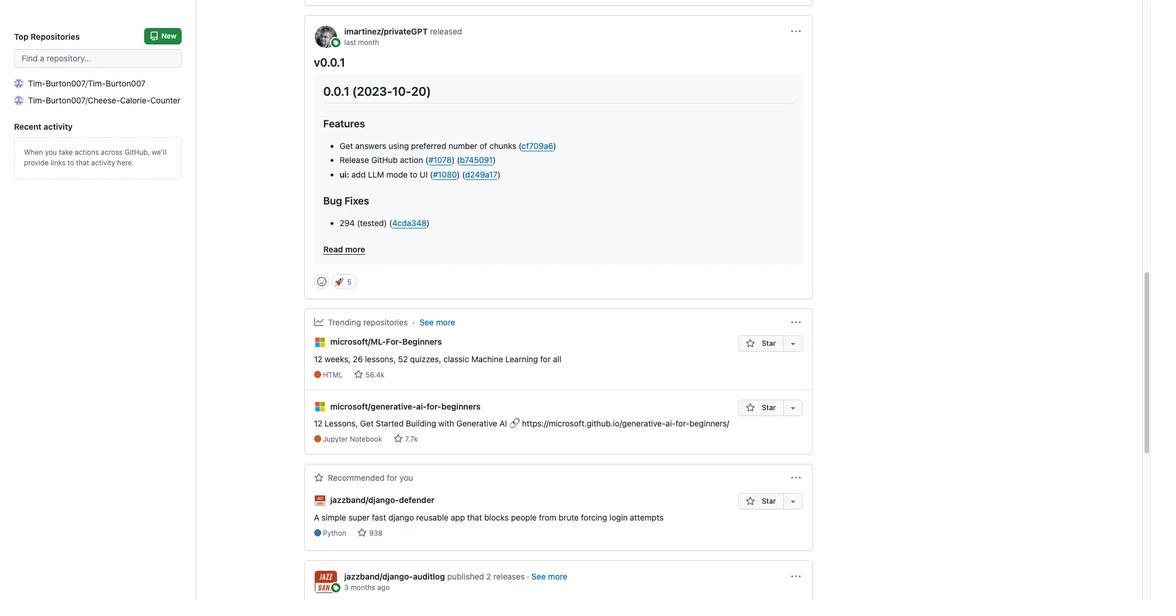 Task type: describe. For each thing, give the bounding box(es) containing it.
get answers using preferred number of chunks ( cf709a6 ) release github action ( #1078 ) ( b745091 ) ui: add llm mode to ui ( #1080 ) ( d249a17 )
[[340, 141, 557, 179]]

@microsoft profile image for microsoft/generative-ai-for-beginners
[[314, 401, 326, 413]]

app
[[451, 512, 465, 522]]

cheese calorie counter image
[[14, 96, 23, 105]]

to inside get answers using preferred number of chunks ( cf709a6 ) release github action ( #1078 ) ( b745091 ) ui: add llm mode to ui ( #1080 ) ( d249a17 )
[[410, 169, 418, 179]]

b745091
[[460, 155, 493, 165]]

0 vertical spatial activity
[[44, 122, 73, 131]]

get inside get answers using preferred number of chunks ( cf709a6 ) release github action ( #1078 ) ( b745091 ) ui: add llm mode to ui ( #1080 ) ( d249a17 )
[[340, 141, 353, 151]]

7.7k
[[405, 435, 418, 444]]

of
[[480, 141, 488, 151]]

1 horizontal spatial more
[[436, 317, 456, 327]]

/ for tim-
[[85, 78, 88, 88]]

feed tag image for jazzband/django-
[[331, 583, 340, 592]]

1 vertical spatial you
[[400, 473, 413, 483]]

@microsoft profile image for microsoft/ml-for-beginners
[[314, 337, 326, 348]]

ago
[[378, 583, 390, 592]]

cheese-
[[88, 95, 120, 105]]

llm
[[368, 169, 384, 179]]

provide
[[24, 158, 49, 167]]

preferred
[[411, 141, 447, 151]]

#1080
[[433, 169, 457, 179]]

1 star button from the top
[[739, 335, 783, 352]]

imartinez/privategpt
[[344, 27, 428, 36]]

0 horizontal spatial ai-
[[416, 401, 427, 411]]

5
[[347, 277, 352, 286]]

( right ui
[[430, 169, 433, 179]]

recommended
[[328, 473, 385, 483]]

burton007 for tim-
[[46, 78, 85, 88]]

4cda348 link
[[392, 218, 427, 228]]

building
[[406, 419, 436, 429]]

tim-burton007 / tim-burton007
[[28, 78, 146, 88]]

1 horizontal spatial see
[[532, 571, 546, 581]]

56.4k
[[366, 371, 385, 379]]

chunks
[[490, 141, 517, 151]]

jazzband/django- for auditlog
[[344, 571, 413, 581]]

tim burton007 image
[[14, 79, 23, 88]]

20)
[[412, 84, 431, 98]]

2
[[487, 571, 491, 581]]

3
[[344, 583, 349, 592]]

beginners/
[[690, 419, 730, 429]]

microsoft/ml-for-beginners
[[330, 337, 442, 347]]

0 horizontal spatial ·
[[413, 317, 415, 327]]

months
[[351, 583, 376, 592]]

12 weeks, 26 lessons, 52 quizzes, classic machine learning for all
[[314, 354, 562, 364]]

jazzband/django-defender link
[[330, 494, 435, 506]]

we'll
[[152, 148, 167, 157]]

published
[[447, 571, 484, 581]]

ai
[[500, 419, 507, 429]]

(2023-
[[353, 84, 393, 98]]

tim- for tim-burton007
[[28, 78, 46, 88]]

feed tag image for imartinez/privategpt
[[331, 38, 340, 48]]

#1078 link
[[429, 155, 452, 165]]

1 star from the top
[[760, 339, 776, 348]]

4cda348
[[392, 218, 427, 228]]

across
[[101, 148, 123, 157]]

released
[[430, 27, 462, 36]]

#1078
[[429, 155, 452, 165]]

star for forcing
[[760, 497, 776, 506]]

jupyter notebook
[[323, 435, 382, 444]]

auditlog
[[413, 571, 445, 581]]

lessons,
[[325, 419, 358, 429]]

star image for a simple super fast django reusable app that blocks people from brute forcing login attempts
[[358, 528, 367, 537]]

fast
[[372, 512, 386, 522]]

d249a17
[[465, 169, 498, 179]]

tim- for cheese-calorie-counter
[[28, 95, 46, 105]]

a simple super fast django reusable app that blocks people from brute forcing login attempts
[[314, 512, 664, 522]]

that inside 'when you take actions across github, we'll provide links to that activity here.'
[[76, 158, 89, 167]]

cf709a6 link
[[522, 141, 554, 151]]

started
[[376, 419, 404, 429]]

release
[[340, 155, 369, 165]]

12 for 12 lessons, get started building with generative ai 🔗 https://microsoft.github.io/generative-ai-for-beginners/
[[314, 419, 323, 429]]

action
[[400, 155, 423, 165]]

read
[[323, 244, 343, 254]]

add this repository to a list image for a simple super fast django reusable app that blocks people from brute forcing login attempts
[[789, 497, 798, 506]]

activity inside 'when you take actions across github, we'll provide links to that activity here.'
[[91, 158, 115, 167]]

trending
[[328, 317, 361, 327]]

( right the #1080
[[462, 169, 465, 179]]

more inside read more link
[[345, 244, 366, 254]]

imartinez/privategpt released
[[344, 27, 462, 36]]

2 vertical spatial more
[[548, 571, 568, 581]]

with
[[439, 419, 454, 429]]

add or remove reactions image
[[317, 277, 326, 286]]

0 horizontal spatial see more link
[[420, 316, 456, 328]]

repo details element for classic
[[314, 370, 562, 380]]

jupyter
[[323, 435, 348, 444]]

( right the chunks
[[519, 141, 522, 151]]

forcing
[[581, 512, 608, 522]]

b745091 link
[[460, 155, 493, 165]]

people
[[511, 512, 537, 522]]

github
[[372, 155, 398, 165]]

1 vertical spatial get
[[360, 419, 374, 429]]

( down preferred
[[426, 155, 429, 165]]

1 vertical spatial for-
[[676, 419, 690, 429]]

star image for 12 lessons, get started building with generative ai 🔗 https://microsoft.github.io/generative-ai-for-beginners/
[[394, 434, 403, 444]]

10-
[[393, 84, 412, 98]]

#1080 link
[[433, 169, 457, 179]]

ui:
[[340, 169, 349, 179]]

weeks,
[[325, 354, 351, 364]]

2 feed item heading menu image from the top
[[792, 318, 801, 327]]

52
[[398, 354, 408, 364]]

jazzband/django-auditlog link
[[344, 571, 445, 581]]

graph image
[[314, 317, 323, 327]]

🚀
[[335, 276, 344, 287]]

🔗
[[510, 419, 520, 429]]

0.0.1 (2023-10-20)
[[323, 84, 431, 98]]

simple
[[322, 512, 346, 522]]

top
[[14, 31, 28, 41]]

repo rec icon image
[[314, 473, 323, 483]]

🚀 5
[[335, 276, 352, 287]]



Task type: locate. For each thing, give the bounding box(es) containing it.
3 repo details element from the top
[[314, 528, 664, 539]]

for-
[[386, 337, 403, 347]]

repo details element for generative
[[314, 434, 730, 445]]

2 repo details element from the top
[[314, 434, 730, 445]]

( down number
[[457, 155, 460, 165]]

26
[[353, 354, 363, 364]]

@jazzband profile image left 3
[[314, 570, 337, 594]]

here.
[[117, 158, 134, 167]]

see more link right releases
[[532, 571, 568, 581]]

0 horizontal spatial that
[[76, 158, 89, 167]]

beginners
[[403, 337, 442, 347]]

activity down the across
[[91, 158, 115, 167]]

· up beginners on the left bottom of page
[[413, 317, 415, 327]]

for
[[541, 354, 551, 364], [387, 473, 398, 483]]

@imartinez profile image
[[314, 25, 337, 49]]

tim- right 'tim burton007' "icon"
[[28, 78, 46, 88]]

3 feed item heading menu image from the top
[[792, 474, 801, 483]]

releases
[[494, 571, 525, 581]]

repo details element for app
[[314, 528, 664, 539]]

read more
[[323, 244, 366, 254]]

read more link
[[323, 238, 794, 255]]

2 star from the top
[[760, 403, 776, 412]]

0 vertical spatial get
[[340, 141, 353, 151]]

repo details element containing html
[[314, 370, 562, 380]]

card preview element
[[314, 74, 803, 265]]

star button
[[739, 335, 783, 352], [739, 400, 783, 416], [739, 493, 783, 510]]

1 horizontal spatial to
[[410, 169, 418, 179]]

938
[[369, 529, 383, 537]]

2 add this repository to a list image from the top
[[789, 497, 798, 506]]

to down take
[[68, 158, 74, 167]]

star for beginners/
[[760, 403, 776, 412]]

super
[[349, 512, 370, 522]]

calorie-
[[120, 95, 150, 105]]

actions
[[75, 148, 99, 157]]

1 horizontal spatial you
[[400, 473, 413, 483]]

recommended for you
[[328, 473, 413, 483]]

1 vertical spatial star
[[760, 403, 776, 412]]

1 vertical spatial /
[[85, 95, 88, 105]]

imartinez/privategpt link
[[344, 27, 428, 36]]

repo details element down a simple super fast django reusable app that blocks people from brute forcing login attempts
[[314, 528, 664, 539]]

0 vertical spatial star button
[[739, 335, 783, 352]]

0 vertical spatial star
[[760, 339, 776, 348]]

1 vertical spatial jazzband/django-
[[344, 571, 413, 581]]

3 star button from the top
[[739, 493, 783, 510]]

that
[[76, 158, 89, 167], [467, 512, 482, 522]]

@microsoft profile image
[[314, 337, 326, 348], [314, 401, 326, 413]]

jazzband/django-defender
[[330, 495, 435, 505]]

more up beginners on the left bottom of page
[[436, 317, 456, 327]]

1 / from the top
[[85, 78, 88, 88]]

0 vertical spatial see
[[420, 317, 434, 327]]

(tested)
[[357, 218, 387, 228]]

to left ui
[[410, 169, 418, 179]]

that down actions
[[76, 158, 89, 167]]

1 vertical spatial see
[[532, 571, 546, 581]]

0 vertical spatial for
[[541, 354, 551, 364]]

1 vertical spatial to
[[410, 169, 418, 179]]

( right (tested)
[[389, 218, 392, 228]]

0.0.1
[[323, 84, 350, 98]]

django
[[389, 512, 414, 522]]

generative
[[457, 419, 498, 429]]

notebook
[[350, 435, 382, 444]]

1 add this repository to a list image from the top
[[789, 339, 798, 348]]

github,
[[125, 148, 150, 157]]

@jazzband profile image up a
[[314, 495, 326, 506]]

1 vertical spatial ai-
[[666, 419, 676, 429]]

@jazzband profile image
[[314, 495, 326, 506], [314, 570, 337, 594]]

·
[[413, 317, 415, 327], [527, 571, 530, 581]]

12 left weeks,
[[314, 354, 323, 364]]

1 horizontal spatial see more link
[[532, 571, 568, 581]]

tim- up cheese-
[[88, 78, 106, 88]]

0 vertical spatial @jazzband profile image
[[314, 495, 326, 506]]

microsoft/generative-
[[330, 401, 416, 411]]

1 @microsoft profile image from the top
[[314, 337, 326, 348]]

1 feed tag image from the top
[[331, 38, 340, 48]]

classic
[[444, 354, 469, 364]]

1 vertical spatial more
[[436, 317, 456, 327]]

feed tag image left the last
[[331, 38, 340, 48]]

add this repository to a list image for 12 weeks, 26 lessons, 52 quizzes, classic machine learning for all
[[789, 339, 798, 348]]

2 vertical spatial star button
[[739, 493, 783, 510]]

burton007 down tim-burton007 / tim-burton007
[[46, 95, 85, 105]]

0 vertical spatial for-
[[427, 401, 442, 411]]

7.7k link
[[394, 434, 418, 444]]

a
[[314, 512, 320, 522]]

2 star button from the top
[[739, 400, 783, 416]]

star button for beginners/
[[739, 400, 783, 416]]

294 (tested) ( 4cda348 )
[[340, 218, 430, 228]]

1 vertical spatial feed tag image
[[331, 583, 340, 592]]

quizzes,
[[410, 354, 442, 364]]

2 12 from the top
[[314, 419, 323, 429]]

jazzband/django- up super
[[330, 495, 399, 505]]

repo details element containing jupyter notebook
[[314, 434, 730, 445]]

0 vertical spatial see more link
[[420, 316, 456, 328]]

more right releases
[[548, 571, 568, 581]]

repo details element
[[314, 370, 562, 380], [314, 434, 730, 445], [314, 528, 664, 539]]

last
[[344, 38, 356, 47]]

more right read
[[345, 244, 366, 254]]

for-
[[427, 401, 442, 411], [676, 419, 690, 429]]

jazzband/django- up ago at the left bottom of the page
[[344, 571, 413, 581]]

lessons,
[[365, 354, 396, 364]]

2 vertical spatial star
[[760, 497, 776, 506]]

0 vertical spatial ai-
[[416, 401, 427, 411]]

see
[[420, 317, 434, 327], [532, 571, 546, 581]]

1 horizontal spatial ai-
[[666, 419, 676, 429]]

0 vertical spatial that
[[76, 158, 89, 167]]

repositories
[[31, 31, 80, 41]]

12
[[314, 354, 323, 364], [314, 419, 323, 429]]

add this repository to a list image
[[789, 403, 798, 413]]

when
[[24, 148, 43, 157]]

@microsoft profile image down "graph" image
[[314, 337, 326, 348]]

trending repositories · see more
[[328, 317, 456, 327]]

12 left lessons,
[[314, 419, 323, 429]]

1 vertical spatial 12
[[314, 419, 323, 429]]

all
[[553, 354, 562, 364]]

1 vertical spatial activity
[[91, 158, 115, 167]]

number
[[449, 141, 478, 151]]

0 vertical spatial /
[[85, 78, 88, 88]]

month
[[358, 38, 379, 47]]

/ up cheese-
[[85, 78, 88, 88]]

you inside 'when you take actions across github, we'll provide links to that activity here.'
[[45, 148, 57, 157]]

1 horizontal spatial activity
[[91, 158, 115, 167]]

you up the 'defender'
[[400, 473, 413, 483]]

star image
[[746, 339, 756, 348], [354, 370, 364, 379], [746, 403, 756, 413], [394, 434, 403, 444], [358, 528, 367, 537]]

get up release
[[340, 141, 353, 151]]

ai- left beginners/
[[666, 419, 676, 429]]

top repositories
[[14, 31, 80, 41]]

0 vertical spatial @microsoft profile image
[[314, 337, 326, 348]]

beginners
[[442, 401, 481, 411]]

for up jazzband/django-defender link
[[387, 473, 398, 483]]

1 12 from the top
[[314, 354, 323, 364]]

jazzband/django- for defender
[[330, 495, 399, 505]]

star button for forcing
[[739, 493, 783, 510]]

1 horizontal spatial that
[[467, 512, 482, 522]]

1 @jazzband profile image from the top
[[314, 495, 326, 506]]

938 link
[[358, 528, 383, 537]]

2 vertical spatial repo details element
[[314, 528, 664, 539]]

jazzband/django-
[[330, 495, 399, 505], [344, 571, 413, 581]]

you up links
[[45, 148, 57, 157]]

v0.0.1 link
[[314, 56, 345, 69]]

see more link up beginners on the left bottom of page
[[420, 316, 456, 328]]

0 horizontal spatial for
[[387, 473, 398, 483]]

56.4k link
[[354, 370, 385, 379]]

star image for 12 weeks, 26 lessons, 52 quizzes, classic machine learning for all
[[354, 370, 364, 379]]

new
[[162, 32, 176, 40]]

recent activity
[[14, 122, 73, 131]]

burton007 for cheese-
[[46, 95, 85, 105]]

0 vertical spatial 12
[[314, 354, 323, 364]]

0 vertical spatial add this repository to a list image
[[789, 339, 798, 348]]

links
[[51, 158, 66, 167]]

0 vertical spatial jazzband/django-
[[330, 495, 399, 505]]

12 for 12 weeks, 26 lessons, 52 quizzes, classic machine learning for all
[[314, 354, 323, 364]]

see right releases
[[532, 571, 546, 581]]

feed tag image left 3
[[331, 583, 340, 592]]

when you take actions across github, we'll provide links to that activity here.
[[24, 148, 167, 167]]

1 vertical spatial @jazzband profile image
[[314, 570, 337, 594]]

3 months ago
[[344, 583, 390, 592]]

1 vertical spatial @microsoft profile image
[[314, 401, 326, 413]]

feed tag image
[[331, 38, 340, 48], [331, 583, 340, 592]]

1 horizontal spatial ·
[[527, 571, 530, 581]]

microsoft/ml-
[[330, 337, 386, 347]]

ai- up building
[[416, 401, 427, 411]]

0 vertical spatial you
[[45, 148, 57, 157]]

attempts
[[630, 512, 664, 522]]

2 horizontal spatial more
[[548, 571, 568, 581]]

2 / from the top
[[85, 95, 88, 105]]

/ down tim-burton007 / tim-burton007
[[85, 95, 88, 105]]

features
[[323, 117, 365, 130]]

take
[[59, 148, 73, 157]]

0 horizontal spatial see
[[420, 317, 434, 327]]

tim- right cheese calorie counter image
[[28, 95, 46, 105]]

0 vertical spatial more
[[345, 244, 366, 254]]

1 vertical spatial for
[[387, 473, 398, 483]]

Top Repositories search field
[[14, 49, 182, 68]]

bug fixes
[[323, 195, 369, 207]]

/ for cheese-
[[85, 95, 88, 105]]

activity
[[44, 122, 73, 131], [91, 158, 115, 167]]

last month
[[344, 38, 379, 47]]

)
[[554, 141, 557, 151], [452, 155, 455, 165], [493, 155, 496, 165], [457, 169, 460, 179], [498, 169, 501, 179], [427, 218, 430, 228]]

1 vertical spatial ·
[[527, 571, 530, 581]]

0 horizontal spatial get
[[340, 141, 353, 151]]

login
[[610, 512, 628, 522]]

star image
[[746, 497, 756, 506]]

blocks
[[485, 512, 509, 522]]

0 vertical spatial to
[[68, 158, 74, 167]]

microsoft/generative-ai-for-beginners
[[330, 401, 481, 411]]

0 vertical spatial ·
[[413, 317, 415, 327]]

for left "all"
[[541, 354, 551, 364]]

0 horizontal spatial you
[[45, 148, 57, 157]]

learning
[[506, 354, 538, 364]]

see up beginners on the left bottom of page
[[420, 317, 434, 327]]

burton007 down find a repository… text box
[[46, 78, 85, 88]]

burton007
[[46, 78, 85, 88], [106, 78, 146, 88], [46, 95, 85, 105]]

1 vertical spatial repo details element
[[314, 434, 730, 445]]

1 horizontal spatial get
[[360, 419, 374, 429]]

1 horizontal spatial for
[[541, 354, 551, 364]]

add this repository to a list image
[[789, 339, 798, 348], [789, 497, 798, 506]]

Find a repository… text field
[[14, 49, 182, 68]]

3 star from the top
[[760, 497, 776, 506]]

bug
[[323, 195, 342, 207]]

0 vertical spatial feed tag image
[[331, 38, 340, 48]]

to inside 'when you take actions across github, we'll provide links to that activity here.'
[[68, 158, 74, 167]]

using
[[389, 141, 409, 151]]

0 horizontal spatial more
[[345, 244, 366, 254]]

2 @jazzband profile image from the top
[[314, 570, 337, 594]]

get up notebook
[[360, 419, 374, 429]]

@microsoft profile image up lessons,
[[314, 401, 326, 413]]

2 @microsoft profile image from the top
[[314, 401, 326, 413]]

feed item heading menu image
[[792, 27, 801, 36], [792, 318, 801, 327], [792, 474, 801, 483], [792, 572, 801, 581]]

12 lessons, get started building with generative ai 🔗 https://microsoft.github.io/generative-ai-for-beginners/
[[314, 419, 730, 429]]

· right releases
[[527, 571, 530, 581]]

1 feed item heading menu image from the top
[[792, 27, 801, 36]]

add or remove reactions element
[[314, 274, 329, 289]]

repo details element containing python
[[314, 528, 664, 539]]

1 repo details element from the top
[[314, 370, 562, 380]]

python
[[323, 529, 346, 537]]

0 horizontal spatial activity
[[44, 122, 73, 131]]

activity up take
[[44, 122, 73, 131]]

0 vertical spatial repo details element
[[314, 370, 562, 380]]

1 vertical spatial star button
[[739, 400, 783, 416]]

1 vertical spatial that
[[467, 512, 482, 522]]

that right app
[[467, 512, 482, 522]]

0 horizontal spatial to
[[68, 158, 74, 167]]

/
[[85, 78, 88, 88], [85, 95, 88, 105]]

0 horizontal spatial for-
[[427, 401, 442, 411]]

answers
[[356, 141, 387, 151]]

1 vertical spatial add this repository to a list image
[[789, 497, 798, 506]]

1 vertical spatial see more link
[[532, 571, 568, 581]]

repo details element down the 12 lessons, get started building with generative ai 🔗 https://microsoft.github.io/generative-ai-for-beginners/
[[314, 434, 730, 445]]

repo details element down 12 weeks, 26 lessons, 52 quizzes, classic machine learning for all
[[314, 370, 562, 380]]

2 feed tag image from the top
[[331, 583, 340, 592]]

burton007 up calorie-
[[106, 78, 146, 88]]

4 feed item heading menu image from the top
[[792, 572, 801, 581]]

ai-
[[416, 401, 427, 411], [666, 419, 676, 429]]

1 horizontal spatial for-
[[676, 419, 690, 429]]

to
[[68, 158, 74, 167], [410, 169, 418, 179]]

repositories
[[363, 317, 408, 327]]



Task type: vqa. For each thing, say whether or not it's contained in the screenshot.
responsible
no



